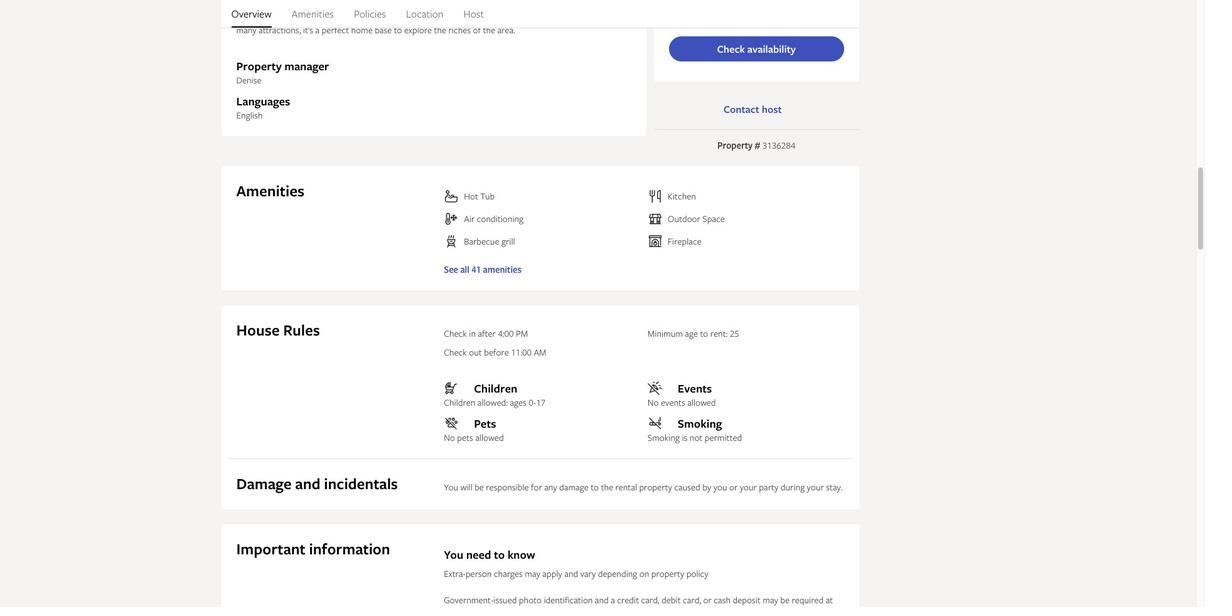 Task type: vqa. For each thing, say whether or not it's contained in the screenshot.
41
yes



Task type: locate. For each thing, give the bounding box(es) containing it.
0 vertical spatial amenities
[[292, 7, 334, 21]]

1 vertical spatial you
[[444, 548, 464, 563]]

no for events
[[648, 397, 659, 409]]

see
[[444, 264, 458, 276]]

list
[[221, 0, 859, 28]]

1 horizontal spatial card,
[[683, 595, 701, 607]]

incidentals
[[324, 474, 398, 495]]

1 horizontal spatial no
[[648, 397, 659, 409]]

1 horizontal spatial be
[[781, 595, 790, 607]]

0 horizontal spatial property
[[236, 58, 282, 74]]

card,
[[641, 595, 660, 607], [683, 595, 701, 607]]

amenities
[[292, 7, 334, 21], [236, 181, 304, 202]]

0 horizontal spatial to
[[494, 548, 505, 563]]

be left 'required'
[[781, 595, 790, 607]]

0 vertical spatial check
[[717, 42, 745, 56]]

extra-
[[444, 568, 466, 580]]

check left out
[[444, 347, 467, 359]]

charges down know
[[494, 568, 523, 580]]

no left 'pets'
[[444, 432, 455, 444]]

property right rental on the bottom of the page
[[639, 482, 672, 494]]

policies
[[354, 7, 386, 21]]

2 horizontal spatial to
[[700, 328, 708, 340]]

1 your from the left
[[740, 482, 757, 494]]

smoking left "is"
[[648, 432, 680, 444]]

1 vertical spatial charges
[[529, 606, 558, 608]]

0 horizontal spatial be
[[475, 482, 484, 494]]

1 vertical spatial or
[[704, 595, 712, 607]]

2 your from the left
[[807, 482, 824, 494]]

2 horizontal spatial and
[[595, 595, 609, 607]]

you up extra-
[[444, 548, 464, 563]]

1 card, from the left
[[641, 595, 660, 607]]

property
[[639, 482, 672, 494], [652, 568, 685, 580]]

property left #
[[718, 139, 753, 151]]

0 vertical spatial and
[[295, 474, 321, 495]]

in inside government-issued photo identification and a credit card, debit card, or cash deposit may be required at check-in for incidental charges
[[468, 606, 475, 608]]

card, left debit
[[641, 595, 660, 607]]

am
[[534, 347, 547, 359]]

minimum age to rent: 25
[[648, 328, 740, 340]]

1 horizontal spatial property
[[718, 139, 753, 151]]

card, right debit
[[683, 595, 701, 607]]

1 you from the top
[[444, 482, 458, 494]]

check out before 11:00 am
[[444, 347, 547, 359]]

and right damage
[[295, 474, 321, 495]]

2 you from the top
[[444, 548, 464, 563]]

before
[[484, 347, 509, 359]]

extra-person charges may apply and vary depending on property policy
[[444, 568, 709, 580]]

1 horizontal spatial may
[[763, 595, 779, 607]]

to left the
[[591, 482, 599, 494]]

check availability
[[717, 42, 796, 56]]

you will be responsible for any damage to the rental property caused by you or your party during your stay.
[[444, 482, 843, 494]]

check
[[717, 42, 745, 56], [444, 328, 467, 340], [444, 347, 467, 359]]

to right age
[[700, 328, 708, 340]]

0 horizontal spatial or
[[704, 595, 712, 607]]

at
[[826, 595, 833, 607]]

or left the cash
[[704, 595, 712, 607]]

0 vertical spatial for
[[531, 482, 542, 494]]

0 vertical spatial charges
[[494, 568, 523, 580]]

1 vertical spatial no
[[444, 432, 455, 444]]

allowed right 'events'
[[688, 397, 716, 409]]

check left availability
[[717, 42, 745, 56]]

to
[[700, 328, 708, 340], [591, 482, 599, 494], [494, 548, 505, 563]]

you need to know
[[444, 548, 535, 563]]

to right need
[[494, 548, 505, 563]]

1 vertical spatial be
[[781, 595, 790, 607]]

1 horizontal spatial to
[[591, 482, 599, 494]]

2 vertical spatial and
[[595, 595, 609, 607]]

1 horizontal spatial for
[[531, 482, 542, 494]]

check for check out before 11:00 am
[[444, 347, 467, 359]]

1 vertical spatial to
[[591, 482, 599, 494]]

0 horizontal spatial may
[[525, 568, 541, 580]]

1 vertical spatial may
[[763, 595, 779, 607]]

0 horizontal spatial your
[[740, 482, 757, 494]]

children allowed: ages 0-17
[[444, 397, 546, 409]]

manager
[[285, 58, 329, 74]]

allowed for pets
[[475, 432, 504, 444]]

your left party
[[740, 482, 757, 494]]

children down check out before 11:00 am
[[474, 381, 518, 397]]

0 horizontal spatial no
[[444, 432, 455, 444]]

3136284
[[763, 139, 796, 151]]

during
[[781, 482, 805, 494]]

allowed right 'pets'
[[475, 432, 504, 444]]

events
[[678, 381, 712, 397]]

your left stay.
[[807, 482, 824, 494]]

1 vertical spatial property
[[718, 139, 753, 151]]

identification
[[544, 595, 593, 607]]

information
[[309, 539, 390, 560]]

be right will
[[475, 482, 484, 494]]

charges inside government-issued photo identification and a credit card, debit card, or cash deposit may be required at check-in for incidental charges
[[529, 606, 558, 608]]

25
[[730, 328, 740, 340]]

conditioning
[[477, 213, 524, 225]]

out
[[469, 347, 482, 359]]

incidental
[[491, 606, 527, 608]]

1 horizontal spatial and
[[565, 568, 578, 580]]

in
[[469, 328, 476, 340], [468, 606, 475, 608]]

0 vertical spatial no
[[648, 397, 659, 409]]

1 horizontal spatial allowed
[[688, 397, 716, 409]]

in down the person
[[468, 606, 475, 608]]

for
[[531, 482, 542, 494], [477, 606, 489, 608]]

0 vertical spatial you
[[444, 482, 458, 494]]

cash
[[714, 595, 731, 607]]

smoking
[[678, 416, 722, 432], [648, 432, 680, 444]]

children
[[474, 381, 518, 397], [444, 397, 476, 409]]

on
[[640, 568, 649, 580]]

no
[[648, 397, 659, 409], [444, 432, 455, 444]]

check inside button
[[717, 42, 745, 56]]

check in after 4:00 pm
[[444, 328, 528, 340]]

government-issued photo identification and a credit card, debit card, or cash deposit may be required at check-in for incidental charges
[[444, 595, 833, 608]]

in left "after"
[[469, 328, 476, 340]]

1 vertical spatial for
[[477, 606, 489, 608]]

charges down apply
[[529, 606, 558, 608]]

permitted
[[705, 432, 742, 444]]

0 vertical spatial to
[[700, 328, 708, 340]]

property inside property manager denise
[[236, 58, 282, 74]]

rent:
[[711, 328, 728, 340]]

0 horizontal spatial allowed
[[475, 432, 504, 444]]

vary
[[581, 568, 596, 580]]

may left apply
[[525, 568, 541, 580]]

check left "after"
[[444, 328, 467, 340]]

1 vertical spatial check
[[444, 328, 467, 340]]

may right deposit
[[763, 595, 779, 607]]

to for rent:
[[700, 328, 708, 340]]

list containing overview
[[221, 0, 859, 28]]

or inside government-issued photo identification and a credit card, debit card, or cash deposit may be required at check-in for incidental charges
[[704, 595, 712, 607]]

property up languages
[[236, 58, 282, 74]]

0 vertical spatial allowed
[[688, 397, 716, 409]]

caused
[[675, 482, 701, 494]]

and inside government-issued photo identification and a credit card, debit card, or cash deposit may be required at check-in for incidental charges
[[595, 595, 609, 607]]

2 vertical spatial to
[[494, 548, 505, 563]]

smoking is not permitted
[[648, 432, 742, 444]]

fireplace
[[668, 235, 702, 247]]

be
[[475, 482, 484, 494], [781, 595, 790, 607]]

smoking down no events allowed on the bottom right of page
[[678, 416, 722, 432]]

and left vary
[[565, 568, 578, 580]]

0 horizontal spatial and
[[295, 474, 321, 495]]

0 horizontal spatial for
[[477, 606, 489, 608]]

for left issued
[[477, 606, 489, 608]]

amenities link
[[292, 0, 334, 28]]

17
[[536, 397, 546, 409]]

1 vertical spatial in
[[468, 606, 475, 608]]

or right "you" on the right of the page
[[730, 482, 738, 494]]

all
[[461, 264, 470, 276]]

0 horizontal spatial card,
[[641, 595, 660, 607]]

for inside government-issued photo identification and a credit card, debit card, or cash deposit may be required at check-in for incidental charges
[[477, 606, 489, 608]]

1 horizontal spatial charges
[[529, 606, 558, 608]]

outdoor space
[[668, 213, 725, 225]]

and
[[295, 474, 321, 495], [565, 568, 578, 580], [595, 595, 609, 607]]

1 horizontal spatial or
[[730, 482, 738, 494]]

children for children
[[474, 381, 518, 397]]

ages
[[510, 397, 527, 409]]

overview link
[[231, 0, 272, 28]]

your
[[740, 482, 757, 494], [807, 482, 824, 494]]

damage and incidentals
[[236, 474, 398, 495]]

you
[[714, 482, 727, 494]]

children left allowed:
[[444, 397, 476, 409]]

children for children allowed: ages 0-17
[[444, 397, 476, 409]]

1 vertical spatial allowed
[[475, 432, 504, 444]]

contact
[[724, 102, 760, 116]]

0 vertical spatial property
[[236, 58, 282, 74]]

property right the on at the bottom of page
[[652, 568, 685, 580]]

2 vertical spatial check
[[444, 347, 467, 359]]

may
[[525, 568, 541, 580], [763, 595, 779, 607]]

outdoor
[[668, 213, 701, 225]]

or
[[730, 482, 738, 494], [704, 595, 712, 607]]

1 horizontal spatial your
[[807, 482, 824, 494]]

0 vertical spatial may
[[525, 568, 541, 580]]

and left a
[[595, 595, 609, 607]]

you left will
[[444, 482, 458, 494]]

for left any
[[531, 482, 542, 494]]

property for property manager
[[236, 58, 282, 74]]

smoking for smoking is not permitted
[[648, 432, 680, 444]]

no left 'events'
[[648, 397, 659, 409]]

may inside government-issued photo identification and a credit card, debit card, or cash deposit may be required at check-in for incidental charges
[[763, 595, 779, 607]]

no for pets
[[444, 432, 455, 444]]

1 vertical spatial and
[[565, 568, 578, 580]]



Task type: describe. For each thing, give the bounding box(es) containing it.
0 horizontal spatial charges
[[494, 568, 523, 580]]

0 vertical spatial in
[[469, 328, 476, 340]]

hot
[[464, 190, 478, 202]]

pets
[[457, 432, 473, 444]]

pm
[[516, 328, 528, 340]]

1 vertical spatial amenities
[[236, 181, 304, 202]]

check for check in after 4:00 pm
[[444, 328, 467, 340]]

languages english
[[236, 94, 290, 121]]

kitchen
[[668, 190, 696, 202]]

debit
[[662, 595, 681, 607]]

english
[[236, 109, 263, 121]]

rules
[[283, 320, 320, 341]]

you for you will be responsible for any damage to the rental property caused by you or your party during your stay.
[[444, 482, 458, 494]]

languages
[[236, 94, 290, 109]]

age
[[685, 328, 698, 340]]

property # 3136284
[[718, 139, 796, 151]]

stay.
[[826, 482, 843, 494]]

hot tub
[[464, 190, 495, 202]]

grill
[[502, 235, 515, 247]]

11:00
[[511, 347, 532, 359]]

air conditioning
[[464, 213, 524, 225]]

important information
[[236, 539, 390, 560]]

credit
[[617, 595, 639, 607]]

need
[[466, 548, 491, 563]]

rental
[[616, 482, 637, 494]]

allowed for events
[[688, 397, 716, 409]]

1 vertical spatial property
[[652, 568, 685, 580]]

check for check availability
[[717, 42, 745, 56]]

location link
[[406, 0, 444, 28]]

damage
[[560, 482, 589, 494]]

by
[[703, 482, 712, 494]]

person
[[466, 568, 492, 580]]

pets
[[474, 416, 496, 432]]

deposit
[[733, 595, 761, 607]]

barbecue
[[464, 235, 499, 247]]

check-
[[444, 606, 468, 608]]

property for property #
[[718, 139, 753, 151]]

see all 41 amenities
[[444, 264, 522, 276]]

air
[[464, 213, 475, 225]]

events
[[661, 397, 686, 409]]

a
[[611, 595, 615, 607]]

smoking for smoking
[[678, 416, 722, 432]]

host
[[464, 7, 484, 21]]

no events allowed
[[648, 397, 716, 409]]

availability
[[748, 42, 796, 56]]

you for you need to know
[[444, 548, 464, 563]]

know
[[508, 548, 535, 563]]

damage
[[236, 474, 292, 495]]

amenities
[[483, 264, 522, 276]]

policies link
[[354, 0, 386, 28]]

is
[[682, 432, 688, 444]]

0 vertical spatial property
[[639, 482, 672, 494]]

house rules
[[236, 320, 320, 341]]

2 card, from the left
[[683, 595, 701, 607]]

no pets allowed
[[444, 432, 504, 444]]

4:00
[[498, 328, 514, 340]]

be inside government-issued photo identification and a credit card, debit card, or cash deposit may be required at check-in for incidental charges
[[781, 595, 790, 607]]

0 vertical spatial or
[[730, 482, 738, 494]]

denise
[[236, 74, 262, 86]]

see all 41 amenities button
[[444, 264, 844, 276]]

location
[[406, 7, 444, 21]]

after
[[478, 328, 496, 340]]

host
[[762, 102, 782, 116]]

any
[[544, 482, 557, 494]]

responsible
[[486, 482, 529, 494]]

barbecue grill
[[464, 235, 515, 247]]

check availability button
[[669, 36, 844, 62]]

required
[[792, 595, 824, 607]]

overview
[[231, 7, 272, 21]]

depending
[[598, 568, 638, 580]]

41
[[472, 264, 481, 276]]

important
[[236, 539, 306, 560]]

0 vertical spatial be
[[475, 482, 484, 494]]

photo
[[519, 595, 542, 607]]

#
[[755, 139, 761, 151]]

tub
[[481, 190, 495, 202]]

space
[[703, 213, 725, 225]]

contact host
[[724, 102, 782, 116]]

government-
[[444, 595, 494, 607]]

house
[[236, 320, 280, 341]]

apply
[[543, 568, 562, 580]]

party
[[759, 482, 779, 494]]

to for know
[[494, 548, 505, 563]]

policy
[[687, 568, 709, 580]]



